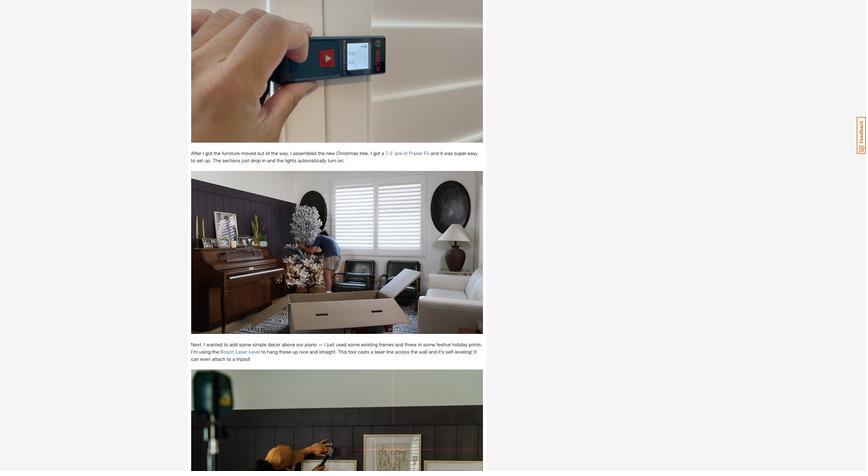 Task type: vqa. For each thing, say whether or not it's contained in the screenshot.
by
no



Task type: locate. For each thing, give the bounding box(es) containing it.
and left it's
[[429, 349, 437, 355]]

1 horizontal spatial in
[[418, 342, 422, 348]]

to
[[191, 158, 195, 163], [224, 342, 228, 348], [261, 349, 266, 355], [227, 357, 231, 363]]

1 vertical spatial in
[[418, 342, 422, 348]]

some up laser
[[239, 342, 251, 348]]

0 horizontal spatial just
[[242, 158, 249, 163]]

wanted
[[206, 342, 222, 348]]

in down out
[[262, 158, 266, 163]]

frames
[[379, 342, 394, 348]]

easy
[[468, 150, 478, 156]]

threw
[[405, 342, 417, 348]]

next, i wanted to add some simple decor above our piano — i just used some existing frames and threw in some festive holiday prints. i'm using the
[[191, 342, 482, 355]]

furniture
[[222, 150, 240, 156]]

automatically
[[298, 158, 327, 163]]

the inside to hang these up nice and straight. this tool casts a laser line across the wall and it's self-leveling! it can even attach to a tripod!
[[411, 349, 418, 355]]

the right of
[[271, 150, 278, 156]]

0 horizontal spatial a
[[232, 357, 235, 363]]

a left tripod!
[[232, 357, 235, 363]]

the
[[213, 158, 221, 163]]

1 horizontal spatial a
[[371, 349, 373, 355]]

can
[[191, 357, 199, 363]]

lights
[[285, 158, 297, 163]]

sections
[[222, 158, 240, 163]]

tripod!
[[236, 357, 250, 363]]

the
[[214, 150, 221, 156], [271, 150, 278, 156], [318, 150, 325, 156], [277, 158, 284, 163], [212, 349, 219, 355], [411, 349, 418, 355]]

and left it
[[431, 150, 439, 156]]

to up bosch
[[224, 342, 228, 348]]

to inside and it was super easy to set up. the sections just drop in and the lights automatically turn on.
[[191, 158, 195, 163]]

some
[[239, 342, 251, 348], [348, 342, 360, 348], [423, 342, 435, 348]]

some up tool
[[348, 342, 360, 348]]

tool
[[348, 349, 357, 355]]

to down 'simple'
[[261, 349, 266, 355]]

the down threw
[[411, 349, 418, 355]]

decor
[[268, 342, 280, 348]]

this
[[338, 349, 347, 355]]

to hang these up nice and straight. this tool casts a laser line across the wall and it's self-leveling! it can even attach to a tripod!
[[191, 349, 477, 363]]

2 vertical spatial a
[[232, 357, 235, 363]]

the down wanted
[[212, 349, 219, 355]]

7.5'
[[386, 150, 394, 156]]

just
[[242, 158, 249, 163], [327, 342, 335, 348]]

a left '7.5''
[[382, 150, 384, 156]]

simple
[[252, 342, 267, 348]]

assembled
[[293, 150, 317, 156]]

bosch laser level
[[220, 349, 260, 355]]

holiday
[[452, 342, 468, 348]]

add
[[229, 342, 238, 348]]

and up across at the bottom left of page
[[395, 342, 404, 348]]

1 horizontal spatial got
[[373, 150, 380, 156]]

1 got from the left
[[205, 150, 212, 156]]

in up wall
[[418, 342, 422, 348]]

it's
[[438, 349, 444, 355]]

0 horizontal spatial got
[[205, 150, 212, 156]]

man assembling a flocked christmas tree. image
[[191, 171, 483, 334]]

festive
[[437, 342, 451, 348]]

feedback link image
[[857, 117, 866, 154]]

2 horizontal spatial some
[[423, 342, 435, 348]]

turn
[[328, 158, 337, 163]]

leveling!
[[455, 349, 473, 355]]

lit
[[404, 150, 408, 156]]

0 vertical spatial in
[[262, 158, 266, 163]]

up.
[[205, 158, 212, 163]]

a down existing
[[371, 349, 373, 355]]

1 some from the left
[[239, 342, 251, 348]]

0 vertical spatial just
[[242, 158, 249, 163]]

0 horizontal spatial in
[[262, 158, 266, 163]]

0 horizontal spatial some
[[239, 342, 251, 348]]

straight.
[[319, 349, 337, 355]]

—
[[318, 342, 323, 348]]

after i got the furniture moved out of the way, i assembled the new christmas tree. i got a 7.5' pre-lit fraser fir
[[191, 150, 429, 156]]

to left set
[[191, 158, 195, 163]]

1 vertical spatial just
[[327, 342, 335, 348]]

in
[[262, 158, 266, 163], [418, 342, 422, 348]]

the down the way,
[[277, 158, 284, 163]]

used
[[336, 342, 347, 348]]

1 horizontal spatial just
[[327, 342, 335, 348]]

and it was super easy to set up. the sections just drop in and the lights automatically turn on.
[[191, 150, 478, 163]]

drop
[[251, 158, 261, 163]]

some up wall
[[423, 342, 435, 348]]

got
[[205, 150, 212, 156], [373, 150, 380, 156]]

i
[[203, 150, 204, 156], [290, 150, 292, 156], [371, 150, 372, 156], [204, 342, 205, 348], [324, 342, 326, 348]]

new
[[326, 150, 335, 156]]

up
[[292, 349, 298, 355]]

and
[[431, 150, 439, 156], [267, 158, 275, 163], [395, 342, 404, 348], [310, 349, 318, 355], [429, 349, 437, 355]]

2 got from the left
[[373, 150, 380, 156]]

2 horizontal spatial a
[[382, 150, 384, 156]]

got right tree.
[[373, 150, 380, 156]]

just down the moved
[[242, 158, 249, 163]]

got up up.
[[205, 150, 212, 156]]

1 horizontal spatial some
[[348, 342, 360, 348]]

a
[[382, 150, 384, 156], [371, 349, 373, 355], [232, 357, 235, 363]]

laser
[[375, 349, 385, 355]]

even
[[200, 357, 211, 363]]

fraser
[[409, 150, 423, 156]]

just inside next, i wanted to add some simple decor above our piano — i just used some existing frames and threw in some festive holiday prints. i'm using the
[[327, 342, 335, 348]]

1 vertical spatial a
[[371, 349, 373, 355]]

just up straight.
[[327, 342, 335, 348]]

the inside next, i wanted to add some simple decor above our piano — i just used some existing frames and threw in some festive holiday prints. i'm using the
[[212, 349, 219, 355]]



Task type: describe. For each thing, give the bounding box(es) containing it.
it
[[474, 349, 477, 355]]

using
[[199, 349, 211, 355]]

set
[[197, 158, 203, 163]]

2 some from the left
[[348, 342, 360, 348]]

wall
[[419, 349, 427, 355]]

after
[[191, 150, 201, 156]]

christmas
[[336, 150, 358, 156]]

i right —
[[324, 342, 326, 348]]

the inside and it was super easy to set up. the sections just drop in and the lights automatically turn on.
[[277, 158, 284, 163]]

of
[[266, 150, 270, 156]]

in inside and it was super easy to set up. the sections just drop in and the lights automatically turn on.
[[262, 158, 266, 163]]

laser
[[235, 349, 247, 355]]

super
[[454, 150, 466, 156]]

i right tree.
[[371, 150, 372, 156]]

the left the new
[[318, 150, 325, 156]]

casts
[[358, 349, 369, 355]]

pre-
[[395, 150, 404, 156]]

moved
[[241, 150, 256, 156]]

across
[[395, 349, 410, 355]]

was
[[444, 150, 453, 156]]

close up of a bosch laser measuring tool being held to a wall. image
[[191, 0, 483, 143]]

in inside next, i wanted to add some simple decor above our piano — i just used some existing frames and threw in some festive holiday prints. i'm using the
[[418, 342, 422, 348]]

it
[[440, 150, 443, 156]]

out
[[257, 150, 264, 156]]

0 vertical spatial a
[[382, 150, 384, 156]]

and down of
[[267, 158, 275, 163]]

i up "using"
[[204, 342, 205, 348]]

i right the after
[[203, 150, 204, 156]]

level
[[249, 349, 260, 355]]

fir
[[424, 150, 429, 156]]

7.5' pre-lit fraser fir link
[[386, 150, 429, 156]]

to inside next, i wanted to add some simple decor above our piano — i just used some existing frames and threw in some festive holiday prints. i'm using the
[[224, 342, 228, 348]]

just inside and it was super easy to set up. the sections just drop in and the lights automatically turn on.
[[242, 158, 249, 163]]

on.
[[338, 158, 345, 163]]

hang
[[267, 349, 278, 355]]

tree.
[[360, 150, 369, 156]]

to down bosch
[[227, 357, 231, 363]]

these
[[279, 349, 291, 355]]

bosch
[[220, 349, 234, 355]]

self-
[[446, 349, 455, 355]]

the up the
[[214, 150, 221, 156]]

and down piano
[[310, 349, 318, 355]]

i'm
[[191, 349, 198, 355]]

next,
[[191, 342, 203, 348]]

3 some from the left
[[423, 342, 435, 348]]

attach
[[212, 357, 226, 363]]

piano
[[305, 342, 317, 348]]

bosch laser level link
[[220, 349, 260, 355]]

i right the way,
[[290, 150, 292, 156]]

and inside next, i wanted to add some simple decor above our piano — i just used some existing frames and threw in some festive holiday prints. i'm using the
[[395, 342, 404, 348]]

nice
[[299, 349, 308, 355]]

prints.
[[469, 342, 482, 348]]

line
[[386, 349, 394, 355]]

way,
[[279, 150, 289, 156]]

above
[[282, 342, 295, 348]]

man hammering a nail in a wall with laser leveler. image
[[191, 370, 483, 472]]

our
[[296, 342, 303, 348]]

existing
[[361, 342, 378, 348]]



